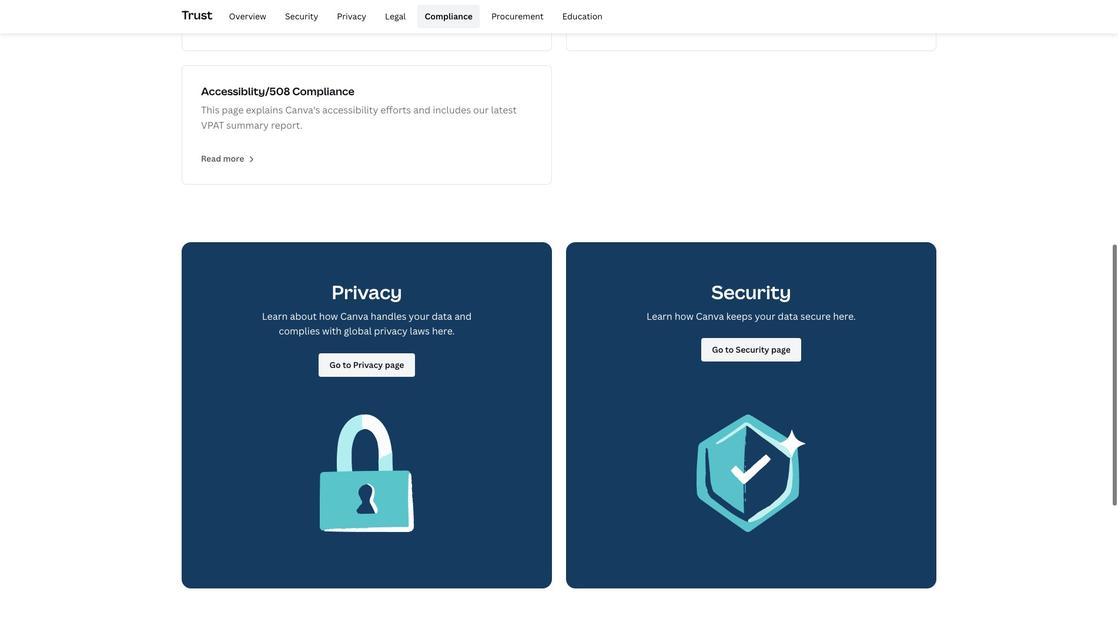 Task type: describe. For each thing, give the bounding box(es) containing it.
includes
[[433, 104, 471, 117]]

pdf for second download pdf link from the right
[[244, 19, 260, 30]]

1 horizontal spatial compliance
[[425, 10, 473, 22]]

security link
[[278, 5, 325, 28]]

procurement link
[[484, 5, 551, 28]]

learn for privacy
[[262, 310, 288, 322]]

page
[[222, 104, 244, 117]]

canva inside security learn how canva keeps your data secure here.
[[696, 310, 724, 322]]

privacy for privacy
[[337, 10, 366, 22]]

compliance inside 'accessiblity/508 compliance this page explains canva's accessibility efforts and includes our latest vpat summary report.'
[[292, 84, 355, 98]]

global
[[344, 325, 372, 338]]

this
[[201, 104, 220, 117]]

here. inside security learn how canva keeps your data secure here.
[[833, 310, 856, 322]]

explains
[[246, 104, 283, 117]]

our
[[473, 104, 489, 117]]

privacy learn about how canva handles your data and complies with global privacy laws here.
[[262, 279, 472, 338]]

pdf for 1st download pdf link from the right
[[628, 19, 645, 30]]

how inside security learn how canva keeps your data secure here.
[[675, 310, 694, 322]]

2 download pdf link from the left
[[586, 19, 656, 30]]

here. inside 'privacy learn about how canva handles your data and complies with global privacy laws here.'
[[432, 325, 455, 338]]

secure
[[801, 310, 831, 322]]

procurement
[[491, 10, 544, 22]]

and for privacy
[[455, 310, 472, 322]]

handles
[[371, 310, 407, 322]]

data inside 'privacy learn about how canva handles your data and complies with global privacy laws here.'
[[432, 310, 452, 322]]

keeps
[[726, 310, 753, 322]]

security for security learn how canva keeps your data secure here.
[[712, 279, 791, 305]]

report.
[[271, 119, 303, 132]]

accessibility
[[322, 104, 378, 117]]

accessiblity/508
[[201, 84, 290, 98]]

vpat
[[201, 119, 224, 132]]

summary
[[226, 119, 269, 132]]

read
[[201, 153, 221, 164]]

download pdf for second download pdf link from the right
[[201, 19, 260, 30]]

legal link
[[378, 5, 413, 28]]

and for accessiblity/508
[[413, 104, 431, 117]]

canva's
[[285, 104, 320, 117]]



Task type: locate. For each thing, give the bounding box(es) containing it.
canva
[[340, 310, 368, 322], [696, 310, 724, 322]]

0 vertical spatial here.
[[833, 310, 856, 322]]

privacy inside 'link'
[[337, 10, 366, 22]]

2 download pdf from the left
[[586, 19, 645, 30]]

how left the keeps
[[675, 310, 694, 322]]

1 horizontal spatial and
[[455, 310, 472, 322]]

1 horizontal spatial how
[[675, 310, 694, 322]]

0 vertical spatial security
[[285, 10, 318, 22]]

0 horizontal spatial data
[[432, 310, 452, 322]]

2 pdf from the left
[[628, 19, 645, 30]]

about
[[290, 310, 317, 322]]

1 how from the left
[[319, 310, 338, 322]]

1 download pdf link from the left
[[201, 19, 271, 30]]

1 data from the left
[[432, 310, 452, 322]]

compliance right legal
[[425, 10, 473, 22]]

learn for security
[[647, 310, 672, 322]]

accessiblity/508 compliance this page explains canva's accessibility efforts and includes our latest vpat summary report.
[[201, 84, 517, 132]]

here.
[[833, 310, 856, 322], [432, 325, 455, 338]]

your inside 'privacy learn about how canva handles your data and complies with global privacy laws here.'
[[409, 310, 430, 322]]

0 horizontal spatial and
[[413, 104, 431, 117]]

2 learn from the left
[[647, 310, 672, 322]]

1 horizontal spatial security
[[712, 279, 791, 305]]

1 download from the left
[[201, 19, 242, 30]]

canva up global
[[340, 310, 368, 322]]

download pdf for 1st download pdf link from the right
[[586, 19, 645, 30]]

laws
[[410, 325, 430, 338]]

your inside security learn how canva keeps your data secure here.
[[755, 310, 776, 322]]

1 horizontal spatial canva
[[696, 310, 724, 322]]

and inside 'accessiblity/508 compliance this page explains canva's accessibility efforts and includes our latest vpat summary report.'
[[413, 104, 431, 117]]

latest
[[491, 104, 517, 117]]

0 vertical spatial privacy
[[337, 10, 366, 22]]

0 horizontal spatial download pdf link
[[201, 19, 271, 30]]

overview link
[[222, 5, 273, 28]]

canva inside 'privacy learn about how canva handles your data and complies with global privacy laws here.'
[[340, 310, 368, 322]]

0 horizontal spatial download pdf
[[201, 19, 260, 30]]

data right handles
[[432, 310, 452, 322]]

0 horizontal spatial your
[[409, 310, 430, 322]]

education
[[562, 10, 603, 22]]

1 horizontal spatial learn
[[647, 310, 672, 322]]

compliance link
[[418, 5, 480, 28]]

download pdf link
[[201, 19, 271, 30], [586, 19, 656, 30]]

learn inside security learn how canva keeps your data secure here.
[[647, 310, 672, 322]]

privacy inside 'privacy learn about how canva handles your data and complies with global privacy laws here.'
[[332, 279, 402, 305]]

here. right secure
[[833, 310, 856, 322]]

1 horizontal spatial pdf
[[628, 19, 645, 30]]

menu bar containing overview
[[217, 5, 610, 28]]

privacy
[[337, 10, 366, 22], [332, 279, 402, 305]]

compliance
[[425, 10, 473, 22], [292, 84, 355, 98]]

1 download pdf from the left
[[201, 19, 260, 30]]

learn inside 'privacy learn about how canva handles your data and complies with global privacy laws here.'
[[262, 310, 288, 322]]

privacy
[[374, 325, 408, 338]]

overview
[[229, 10, 266, 22]]

1 vertical spatial and
[[455, 310, 472, 322]]

1 horizontal spatial download
[[586, 19, 626, 30]]

2 your from the left
[[755, 310, 776, 322]]

download for 1st download pdf link from the right
[[586, 19, 626, 30]]

how up with in the bottom of the page
[[319, 310, 338, 322]]

1 learn from the left
[[262, 310, 288, 322]]

efforts
[[381, 104, 411, 117]]

trust
[[182, 7, 213, 23]]

0 horizontal spatial learn
[[262, 310, 288, 322]]

privacy left legal
[[337, 10, 366, 22]]

here. right 'laws'
[[432, 325, 455, 338]]

2 data from the left
[[778, 310, 798, 322]]

data
[[432, 310, 452, 322], [778, 310, 798, 322]]

1 vertical spatial here.
[[432, 325, 455, 338]]

0 vertical spatial compliance
[[425, 10, 473, 22]]

2 download from the left
[[586, 19, 626, 30]]

0 horizontal spatial canva
[[340, 310, 368, 322]]

and inside 'privacy learn about how canva handles your data and complies with global privacy laws here.'
[[455, 310, 472, 322]]

2 how from the left
[[675, 310, 694, 322]]

0 horizontal spatial security
[[285, 10, 318, 22]]

1 vertical spatial privacy
[[332, 279, 402, 305]]

security left privacy 'link'
[[285, 10, 318, 22]]

0 horizontal spatial pdf
[[244, 19, 260, 30]]

security learn how canva keeps your data secure here.
[[647, 279, 856, 322]]

pdf
[[244, 19, 260, 30], [628, 19, 645, 30]]

1 vertical spatial security
[[712, 279, 791, 305]]

1 canva from the left
[[340, 310, 368, 322]]

download
[[201, 19, 242, 30], [586, 19, 626, 30]]

canva left the keeps
[[696, 310, 724, 322]]

download pdf
[[201, 19, 260, 30], [586, 19, 645, 30]]

data inside security learn how canva keeps your data secure here.
[[778, 310, 798, 322]]

1 horizontal spatial here.
[[833, 310, 856, 322]]

1 horizontal spatial your
[[755, 310, 776, 322]]

privacy link
[[330, 5, 373, 28]]

privacy for privacy learn about how canva handles your data and complies with global privacy laws here.
[[332, 279, 402, 305]]

0 horizontal spatial here.
[[432, 325, 455, 338]]

0 vertical spatial and
[[413, 104, 431, 117]]

0 horizontal spatial download
[[201, 19, 242, 30]]

education link
[[555, 5, 610, 28]]

security inside security learn how canva keeps your data secure here.
[[712, 279, 791, 305]]

legal
[[385, 10, 406, 22]]

security
[[285, 10, 318, 22], [712, 279, 791, 305]]

1 vertical spatial compliance
[[292, 84, 355, 98]]

data left secure
[[778, 310, 798, 322]]

compliance up canva's
[[292, 84, 355, 98]]

pdf right education link
[[628, 19, 645, 30]]

2 canva from the left
[[696, 310, 724, 322]]

1 horizontal spatial data
[[778, 310, 798, 322]]

1 horizontal spatial download pdf
[[586, 19, 645, 30]]

complies
[[279, 325, 320, 338]]

and
[[413, 104, 431, 117], [455, 310, 472, 322]]

learn
[[262, 310, 288, 322], [647, 310, 672, 322]]

your right the keeps
[[755, 310, 776, 322]]

read more
[[201, 153, 244, 164]]

your up 'laws'
[[409, 310, 430, 322]]

menu bar
[[217, 5, 610, 28]]

pdf left "security" link
[[244, 19, 260, 30]]

more
[[223, 153, 244, 164]]

how
[[319, 310, 338, 322], [675, 310, 694, 322]]

security up the keeps
[[712, 279, 791, 305]]

your
[[409, 310, 430, 322], [755, 310, 776, 322]]

1 your from the left
[[409, 310, 430, 322]]

0 horizontal spatial how
[[319, 310, 338, 322]]

security for security
[[285, 10, 318, 22]]

how inside 'privacy learn about how canva handles your data and complies with global privacy laws here.'
[[319, 310, 338, 322]]

1 pdf from the left
[[244, 19, 260, 30]]

read more link
[[201, 153, 256, 164]]

0 horizontal spatial compliance
[[292, 84, 355, 98]]

with
[[322, 325, 342, 338]]

privacy up handles
[[332, 279, 402, 305]]

download for second download pdf link from the right
[[201, 19, 242, 30]]

1 horizontal spatial download pdf link
[[586, 19, 656, 30]]



Task type: vqa. For each thing, say whether or not it's contained in the screenshot.
"1" within "RESTAURANT BUSINESS PLAN IN GREEN WHITE MINIMAL CORPORATE STYLE" group
no



